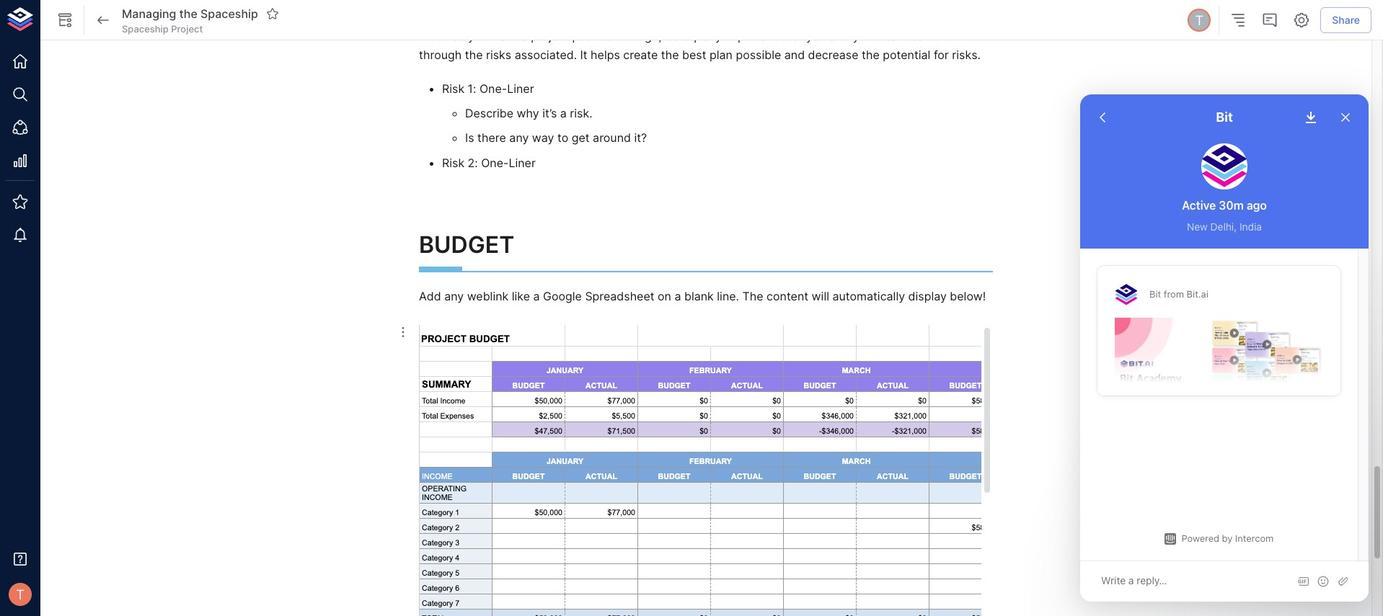 Task type: describe. For each thing, give the bounding box(es) containing it.
the up "project"
[[179, 6, 197, 21]]

0 vertical spatial spaceship
[[201, 6, 258, 21]]

can
[[911, 29, 931, 43]]

any for risks
[[462, 10, 481, 24]]

think
[[934, 29, 961, 43]]

1 vertical spatial spaceship
[[122, 23, 169, 35]]

comments image
[[1261, 12, 1279, 29]]

aware
[[659, 10, 692, 24]]

automatically
[[832, 289, 905, 303]]

as
[[949, 10, 963, 24]]

important
[[725, 29, 778, 43]]

the
[[742, 289, 763, 303]]

through
[[419, 48, 462, 62]]

2 you from the left
[[806, 29, 826, 43]]

0 horizontal spatial t
[[16, 587, 24, 603]]

a left risk.
[[560, 106, 567, 120]]

1 vertical spatial and
[[829, 29, 850, 43]]

go back image
[[94, 12, 112, 29]]

to
[[557, 131, 568, 145]]

a right like on the top left
[[533, 289, 540, 303]]

1 vertical spatial t button
[[4, 579, 36, 611]]

2 vertical spatial and
[[784, 48, 805, 62]]

share button
[[1321, 7, 1372, 33]]

there
[[477, 131, 506, 145]]

reflective
[[828, 10, 878, 24]]

0 vertical spatial risks
[[484, 10, 510, 24]]

create
[[623, 48, 658, 62]]

liner for risk 2: one-liner
[[509, 156, 536, 170]]

liner for risk 1: one-liner
[[507, 81, 534, 96]]

of.
[[695, 10, 709, 24]]

risk for risk 2: one-liner
[[442, 156, 464, 170]]

it's inside include any risks that your teams should be aware of. be honest, open and reflective of the risks. as much as you want a project pushed through, it's equally important that you and your team can think through the risks associated. it helps create the best plan possible and decrease the potential for risks.
[[665, 29, 680, 43]]

is there any way to get around it?
[[465, 131, 647, 145]]

describe
[[465, 106, 514, 120]]

add any weblink like a google spreadsheet on a blank line. the content will automatically display below!
[[419, 289, 986, 303]]

much
[[419, 29, 449, 43]]

describe why it's a risk.
[[465, 106, 592, 120]]

weblink
[[467, 289, 509, 303]]

risk for risk 1: one-liner
[[442, 81, 464, 96]]

spaceship project
[[122, 23, 203, 35]]

any for weblink
[[444, 289, 464, 303]]

1 vertical spatial any
[[509, 131, 529, 145]]

get
[[572, 131, 590, 145]]

managing
[[122, 6, 176, 21]]

1 vertical spatial your
[[853, 29, 877, 43]]

as
[[452, 29, 465, 43]]

the left best
[[661, 48, 679, 62]]

team
[[880, 29, 908, 43]]

decrease
[[808, 48, 858, 62]]

one- for 2:
[[481, 156, 509, 170]]



Task type: vqa. For each thing, say whether or not it's contained in the screenshot.
4th help image from the bottom of the page
no



Task type: locate. For each thing, give the bounding box(es) containing it.
add
[[419, 289, 441, 303]]

risk left 1: at the top of page
[[442, 81, 464, 96]]

one- for 1:
[[479, 81, 507, 96]]

0 vertical spatial liner
[[507, 81, 534, 96]]

0 horizontal spatial t button
[[4, 579, 36, 611]]

associated.
[[515, 48, 577, 62]]

risk 1: one-liner
[[442, 81, 534, 96]]

0 vertical spatial t button
[[1186, 6, 1213, 34]]

t button
[[1186, 6, 1213, 34], [4, 579, 36, 611]]

1 vertical spatial risk
[[442, 156, 464, 170]]

the up 1: at the top of page
[[465, 48, 483, 62]]

1 vertical spatial it's
[[542, 106, 557, 120]]

0 vertical spatial risks.
[[917, 10, 946, 24]]

blank
[[684, 289, 714, 303]]

and right open
[[804, 10, 825, 24]]

settings image
[[1293, 12, 1310, 29]]

0 vertical spatial t
[[1195, 12, 1204, 28]]

2 risk from the top
[[442, 156, 464, 170]]

1 horizontal spatial t
[[1195, 12, 1204, 28]]

1 horizontal spatial that
[[781, 29, 803, 43]]

0 vertical spatial and
[[804, 10, 825, 24]]

risks.
[[917, 10, 946, 24], [952, 48, 981, 62]]

honest,
[[730, 10, 770, 24]]

a
[[521, 29, 528, 43], [560, 106, 567, 120], [533, 289, 540, 303], [675, 289, 681, 303]]

and
[[804, 10, 825, 24], [829, 29, 850, 43], [784, 48, 805, 62]]

1 horizontal spatial it's
[[665, 29, 680, 43]]

the right of
[[896, 10, 914, 24]]

1 you from the left
[[468, 29, 488, 43]]

any
[[462, 10, 481, 24], [509, 131, 529, 145], [444, 289, 464, 303]]

any left way
[[509, 131, 529, 145]]

0 horizontal spatial spaceship
[[122, 23, 169, 35]]

any inside include any risks that your teams should be aware of. be honest, open and reflective of the risks. as much as you want a project pushed through, it's equally important that you and your team can think through the risks associated. it helps create the best plan possible and decrease the potential for risks.
[[462, 10, 481, 24]]

and up decrease
[[829, 29, 850, 43]]

0 horizontal spatial your
[[538, 10, 562, 24]]

spaceship project link
[[122, 22, 203, 35]]

0 horizontal spatial it's
[[542, 106, 557, 120]]

is
[[465, 131, 474, 145]]

1 vertical spatial t
[[16, 587, 24, 603]]

include
[[419, 10, 459, 24]]

why
[[517, 106, 539, 120]]

on
[[658, 289, 671, 303]]

0 vertical spatial it's
[[665, 29, 680, 43]]

your down reflective
[[853, 29, 877, 43]]

below!
[[950, 289, 986, 303]]

1 vertical spatial one-
[[481, 156, 509, 170]]

content
[[767, 289, 808, 303]]

should
[[602, 10, 638, 24]]

1 horizontal spatial your
[[853, 29, 877, 43]]

favorite image
[[266, 7, 279, 20]]

it's right why
[[542, 106, 557, 120]]

want
[[491, 29, 518, 43]]

the
[[179, 6, 197, 21], [896, 10, 914, 24], [465, 48, 483, 62], [661, 48, 679, 62], [862, 48, 880, 62]]

dialog
[[1080, 94, 1369, 602]]

0 horizontal spatial that
[[513, 10, 535, 24]]

of
[[882, 10, 893, 24]]

risks. right the for at the right top
[[952, 48, 981, 62]]

open
[[773, 10, 801, 24]]

risks
[[484, 10, 510, 24], [486, 48, 511, 62]]

0 vertical spatial one-
[[479, 81, 507, 96]]

risks. up can
[[917, 10, 946, 24]]

you right the as
[[468, 29, 488, 43]]

possible
[[736, 48, 781, 62]]

equally
[[683, 29, 722, 43]]

the left potential
[[862, 48, 880, 62]]

your up project
[[538, 10, 562, 24]]

one- right 2:
[[481, 156, 509, 170]]

line.
[[717, 289, 739, 303]]

it's
[[665, 29, 680, 43], [542, 106, 557, 120]]

potential
[[883, 48, 931, 62]]

way
[[532, 131, 554, 145]]

budget
[[419, 231, 514, 259]]

2:
[[468, 156, 478, 170]]

risk 2: one-liner
[[442, 156, 536, 170]]

around
[[593, 131, 631, 145]]

liner
[[507, 81, 534, 96], [509, 156, 536, 170]]

you
[[468, 29, 488, 43], [806, 29, 826, 43]]

include any risks that your teams should be aware of. be honest, open and reflective of the risks. as much as you want a project pushed through, it's equally important that you and your team can think through the risks associated. it helps create the best plan possible and decrease the potential for risks.
[[419, 10, 981, 62]]

plan
[[710, 48, 733, 62]]

spaceship left favorite image
[[201, 6, 258, 21]]

t
[[1195, 12, 1204, 28], [16, 587, 24, 603]]

2 vertical spatial any
[[444, 289, 464, 303]]

risks down want
[[486, 48, 511, 62]]

any up the as
[[462, 10, 481, 24]]

a inside include any risks that your teams should be aware of. be honest, open and reflective of the risks. as much as you want a project pushed through, it's equally important that you and your team can think through the risks associated. it helps create the best plan possible and decrease the potential for risks.
[[521, 29, 528, 43]]

spreadsheet
[[585, 289, 654, 303]]

for
[[934, 48, 949, 62]]

1 horizontal spatial spaceship
[[201, 6, 258, 21]]

1 vertical spatial risks.
[[952, 48, 981, 62]]

1:
[[468, 81, 476, 96]]

be
[[642, 10, 656, 24]]

1 vertical spatial that
[[781, 29, 803, 43]]

one-
[[479, 81, 507, 96], [481, 156, 509, 170]]

that down open
[[781, 29, 803, 43]]

table of contents image
[[1230, 12, 1247, 29]]

risk left 2:
[[442, 156, 464, 170]]

any right add
[[444, 289, 464, 303]]

it?
[[634, 131, 647, 145]]

1 vertical spatial liner
[[509, 156, 536, 170]]

0 vertical spatial your
[[538, 10, 562, 24]]

risk.
[[570, 106, 592, 120]]

one- right 1: at the top of page
[[479, 81, 507, 96]]

you up decrease
[[806, 29, 826, 43]]

like
[[512, 289, 530, 303]]

1 horizontal spatial t button
[[1186, 6, 1213, 34]]

liner down way
[[509, 156, 536, 170]]

project
[[531, 29, 569, 43]]

project
[[171, 23, 203, 35]]

0 vertical spatial that
[[513, 10, 535, 24]]

through,
[[616, 29, 662, 43]]

spaceship down the managing
[[122, 23, 169, 35]]

pushed
[[572, 29, 613, 43]]

1 horizontal spatial risks.
[[952, 48, 981, 62]]

managing the spaceship
[[122, 6, 258, 21]]

teams
[[565, 10, 599, 24]]

google
[[543, 289, 582, 303]]

0 horizontal spatial you
[[468, 29, 488, 43]]

that up want
[[513, 10, 535, 24]]

1 horizontal spatial you
[[806, 29, 826, 43]]

and right possible
[[784, 48, 805, 62]]

1 vertical spatial risks
[[486, 48, 511, 62]]

a right want
[[521, 29, 528, 43]]

best
[[682, 48, 706, 62]]

show wiki image
[[56, 12, 74, 29]]

it's down aware
[[665, 29, 680, 43]]

display
[[908, 289, 947, 303]]

your
[[538, 10, 562, 24], [853, 29, 877, 43]]

spaceship
[[201, 6, 258, 21], [122, 23, 169, 35]]

will
[[812, 289, 829, 303]]

helps
[[591, 48, 620, 62]]

0 vertical spatial risk
[[442, 81, 464, 96]]

it
[[580, 48, 587, 62]]

risks up want
[[484, 10, 510, 24]]

0 horizontal spatial risks.
[[917, 10, 946, 24]]

liner up why
[[507, 81, 534, 96]]

0 vertical spatial any
[[462, 10, 481, 24]]

a right on at the top of page
[[675, 289, 681, 303]]

be
[[712, 10, 726, 24]]

1 risk from the top
[[442, 81, 464, 96]]

that
[[513, 10, 535, 24], [781, 29, 803, 43]]

risk
[[442, 81, 464, 96], [442, 156, 464, 170]]

share
[[1332, 14, 1360, 26]]



